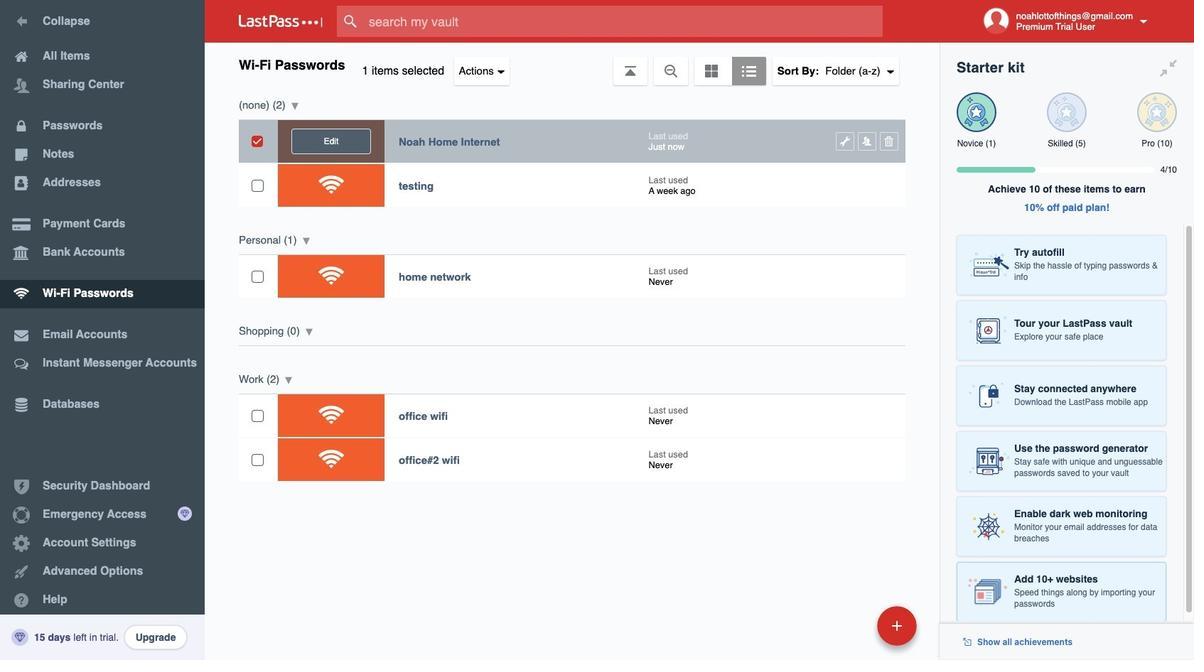 Task type: describe. For each thing, give the bounding box(es) containing it.
main navigation navigation
[[0, 0, 205, 660]]

search my vault text field
[[337, 6, 905, 37]]



Task type: locate. For each thing, give the bounding box(es) containing it.
new item element
[[780, 606, 922, 646]]

vault options navigation
[[205, 43, 940, 85]]

new item navigation
[[780, 602, 926, 660]]

Search search field
[[337, 6, 905, 37]]

lastpass image
[[239, 15, 323, 28]]



